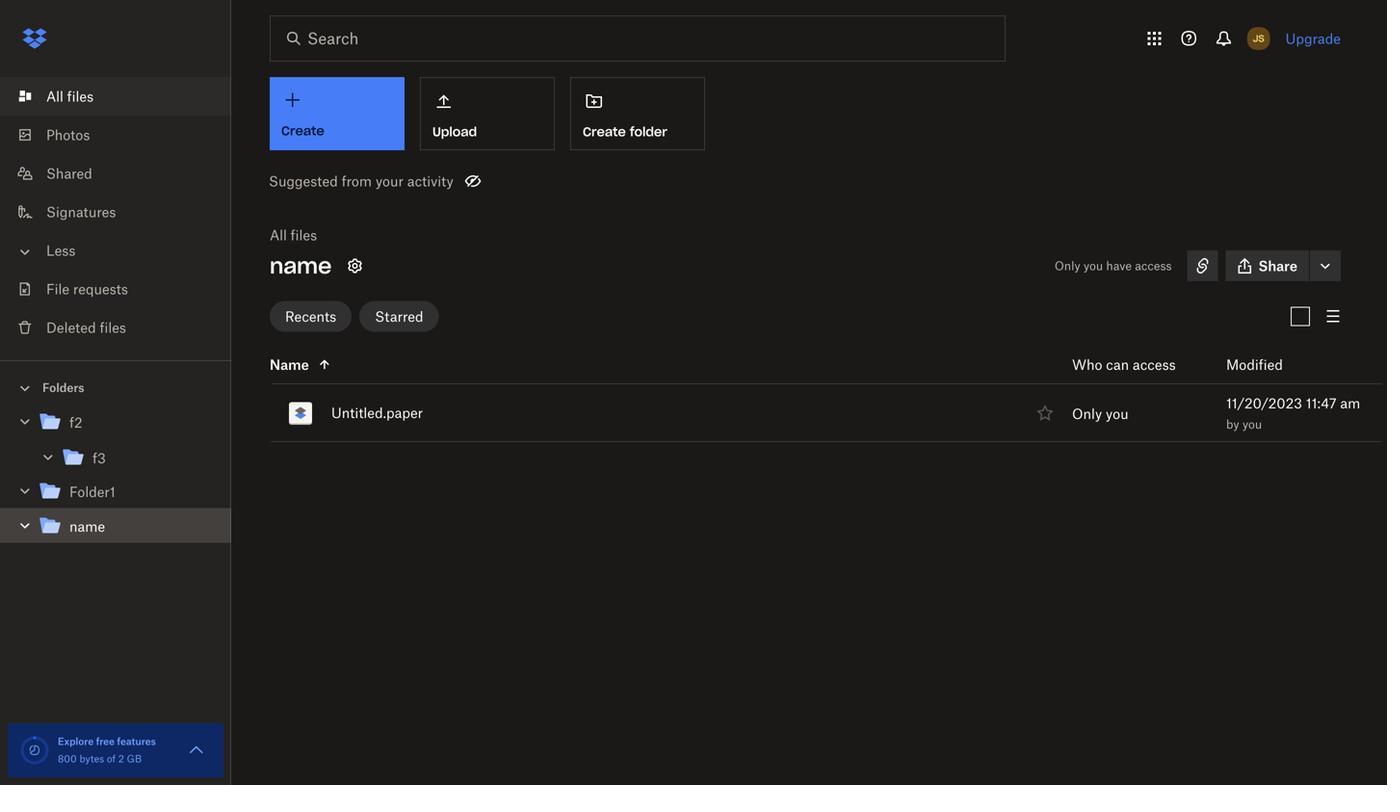 Task type: vqa. For each thing, say whether or not it's contained in the screenshot.
03- within the "03-DevHome_LM-4K.png 8.1 MB"
no



Task type: locate. For each thing, give the bounding box(es) containing it.
0 horizontal spatial create
[[281, 123, 324, 139]]

quota usage element
[[19, 735, 50, 766]]

name down folder1
[[69, 518, 105, 535]]

1 horizontal spatial files
[[100, 319, 126, 336]]

your
[[376, 173, 404, 189]]

group
[[0, 401, 231, 558]]

have
[[1106, 259, 1132, 273]]

gb
[[127, 753, 142, 765]]

access
[[1135, 259, 1172, 273], [1133, 356, 1176, 373]]

upgrade
[[1286, 30, 1341, 47]]

deleted
[[46, 319, 96, 336]]

0 vertical spatial all files link
[[15, 77, 231, 116]]

table containing name
[[227, 346, 1382, 442]]

create inside popup button
[[281, 123, 324, 139]]

files down suggested
[[291, 227, 317, 243]]

only
[[1055, 259, 1080, 273], [1072, 405, 1102, 422]]

1 vertical spatial name
[[69, 518, 105, 535]]

table
[[227, 346, 1382, 442]]

all files up 'photos'
[[46, 88, 94, 105]]

all files
[[46, 88, 94, 105], [270, 227, 317, 243]]

only inside button
[[1072, 405, 1102, 422]]

all files link
[[15, 77, 231, 116], [270, 225, 317, 245]]

1 horizontal spatial create
[[583, 124, 626, 140]]

1 horizontal spatial all files link
[[270, 225, 317, 245]]

1 horizontal spatial all files
[[270, 227, 317, 243]]

starred button
[[360, 301, 439, 332]]

you down the "can"
[[1106, 405, 1129, 422]]

list
[[0, 66, 231, 360]]

name
[[270, 252, 332, 279], [69, 518, 105, 535]]

1 vertical spatial access
[[1133, 356, 1176, 373]]

less image
[[15, 242, 35, 262]]

only left "have"
[[1055, 259, 1080, 273]]

1 horizontal spatial all
[[270, 227, 287, 243]]

create left the folder
[[583, 124, 626, 140]]

shared link
[[15, 154, 231, 193]]

create button
[[270, 77, 405, 150]]

files up 'photos'
[[67, 88, 94, 105]]

shared
[[46, 165, 92, 182]]

folder1 link
[[39, 479, 216, 505]]

0 vertical spatial name
[[270, 252, 332, 279]]

all
[[46, 88, 63, 105], [270, 227, 287, 243]]

who can access
[[1072, 356, 1176, 373]]

0 horizontal spatial name
[[69, 518, 105, 535]]

you inside button
[[1106, 405, 1129, 422]]

you for only you
[[1106, 405, 1129, 422]]

files inside list item
[[67, 88, 94, 105]]

0 horizontal spatial all
[[46, 88, 63, 105]]

2 horizontal spatial files
[[291, 227, 317, 243]]

0 vertical spatial files
[[67, 88, 94, 105]]

list containing all files
[[0, 66, 231, 360]]

0 horizontal spatial all files
[[46, 88, 94, 105]]

can
[[1106, 356, 1129, 373]]

1 horizontal spatial you
[[1106, 405, 1129, 422]]

you inside 11/20/2023 11:47 am by you
[[1242, 417, 1262, 432]]

share button
[[1226, 250, 1309, 281]]

f2 link
[[39, 410, 216, 436]]

all files down suggested
[[270, 227, 317, 243]]

js
[[1253, 32, 1265, 44]]

all down suggested
[[270, 227, 287, 243]]

share
[[1259, 258, 1298, 274]]

name untitled.paper, modified 11/20/2023 11:47 am, element
[[227, 384, 1382, 442]]

0 horizontal spatial files
[[67, 88, 94, 105]]

you
[[1084, 259, 1103, 273], [1106, 405, 1129, 422], [1242, 417, 1262, 432]]

activity
[[407, 173, 453, 189]]

name up recents button
[[270, 252, 332, 279]]

1 vertical spatial files
[[291, 227, 317, 243]]

create for create
[[281, 123, 324, 139]]

deleted files
[[46, 319, 126, 336]]

1 vertical spatial all
[[270, 227, 287, 243]]

name
[[270, 356, 309, 373]]

modified button
[[1226, 353, 1333, 376]]

f3
[[92, 450, 106, 466]]

recents
[[285, 308, 336, 325]]

create up suggested
[[281, 123, 324, 139]]

0 vertical spatial all
[[46, 88, 63, 105]]

0 vertical spatial only
[[1055, 259, 1080, 273]]

you left "have"
[[1084, 259, 1103, 273]]

f3 link
[[62, 446, 216, 472]]

name button
[[270, 353, 1025, 376]]

untitled.paper
[[331, 405, 423, 421]]

all files link down suggested
[[270, 225, 317, 245]]

all files list item
[[0, 77, 231, 116]]

all files inside list item
[[46, 88, 94, 105]]

2 vertical spatial files
[[100, 319, 126, 336]]

access right "have"
[[1135, 259, 1172, 273]]

create folder button
[[570, 77, 705, 150]]

all files link up 'photos'
[[15, 77, 231, 116]]

from
[[342, 173, 372, 189]]

only right "add to starred" icon
[[1072, 405, 1102, 422]]

files down file requests link
[[100, 319, 126, 336]]

0 vertical spatial all files
[[46, 88, 94, 105]]

access right the "can"
[[1133, 356, 1176, 373]]

recents button
[[270, 301, 352, 332]]

all up 'photos'
[[46, 88, 63, 105]]

0 horizontal spatial you
[[1084, 259, 1103, 273]]

2 horizontal spatial you
[[1242, 417, 1262, 432]]

starred
[[375, 308, 423, 325]]

signatures
[[46, 204, 116, 220]]

suggested from your activity
[[269, 173, 453, 189]]

11:47
[[1306, 395, 1337, 411]]

files
[[67, 88, 94, 105], [291, 227, 317, 243], [100, 319, 126, 336]]

explore
[[58, 735, 94, 748]]

upload button
[[420, 77, 555, 150]]

group containing f2
[[0, 401, 231, 558]]

add to starred image
[[1034, 401, 1057, 424]]

1 vertical spatial only
[[1072, 405, 1102, 422]]

create inside button
[[583, 124, 626, 140]]

upload
[[433, 124, 477, 140]]

create for create folder
[[583, 124, 626, 140]]

free
[[96, 735, 115, 748]]

file requests link
[[15, 270, 231, 308]]

only you have access
[[1055, 259, 1172, 273]]

create
[[281, 123, 324, 139], [583, 124, 626, 140]]

you right by
[[1242, 417, 1262, 432]]



Task type: describe. For each thing, give the bounding box(es) containing it.
all inside list item
[[46, 88, 63, 105]]

folder settings image
[[343, 254, 366, 277]]

1 vertical spatial all files link
[[270, 225, 317, 245]]

upgrade link
[[1286, 30, 1341, 47]]

deleted files link
[[15, 308, 231, 347]]

modified
[[1226, 356, 1283, 373]]

files for the deleted files link
[[100, 319, 126, 336]]

folder1
[[69, 484, 115, 500]]

files for the leftmost all files link
[[67, 88, 94, 105]]

1 vertical spatial all files
[[270, 227, 317, 243]]

11/20/2023
[[1226, 395, 1302, 411]]

only for only you
[[1072, 405, 1102, 422]]

create folder
[[583, 124, 667, 140]]

bytes
[[79, 753, 104, 765]]

11/20/2023 11:47 am by you
[[1226, 395, 1360, 432]]

you for only you have access
[[1084, 259, 1103, 273]]

dropbox image
[[15, 19, 54, 58]]

folders
[[42, 380, 84, 395]]

folders button
[[0, 373, 231, 401]]

access inside table
[[1133, 356, 1176, 373]]

untitled.paper link
[[331, 401, 423, 424]]

2
[[118, 753, 124, 765]]

signatures link
[[15, 193, 231, 231]]

explore free features 800 bytes of 2 gb
[[58, 735, 156, 765]]

features
[[117, 735, 156, 748]]

f2
[[69, 414, 82, 431]]

0 horizontal spatial all files link
[[15, 77, 231, 116]]

file requests
[[46, 281, 128, 297]]

folder
[[630, 124, 667, 140]]

who
[[1072, 356, 1102, 373]]

js button
[[1243, 23, 1274, 54]]

less
[[46, 242, 75, 259]]

name link
[[39, 514, 216, 540]]

800
[[58, 753, 77, 765]]

0 vertical spatial access
[[1135, 259, 1172, 273]]

photos
[[46, 127, 90, 143]]

suggested
[[269, 173, 338, 189]]

of
[[107, 753, 116, 765]]

photos link
[[15, 116, 231, 154]]

only for only you have access
[[1055, 259, 1080, 273]]

am
[[1340, 395, 1360, 411]]

Search in folder "Dropbox" text field
[[307, 27, 965, 50]]

by
[[1226, 417, 1239, 432]]

only you
[[1072, 405, 1129, 422]]

file
[[46, 281, 69, 297]]

only you button
[[1072, 403, 1129, 424]]

1 horizontal spatial name
[[270, 252, 332, 279]]

requests
[[73, 281, 128, 297]]



